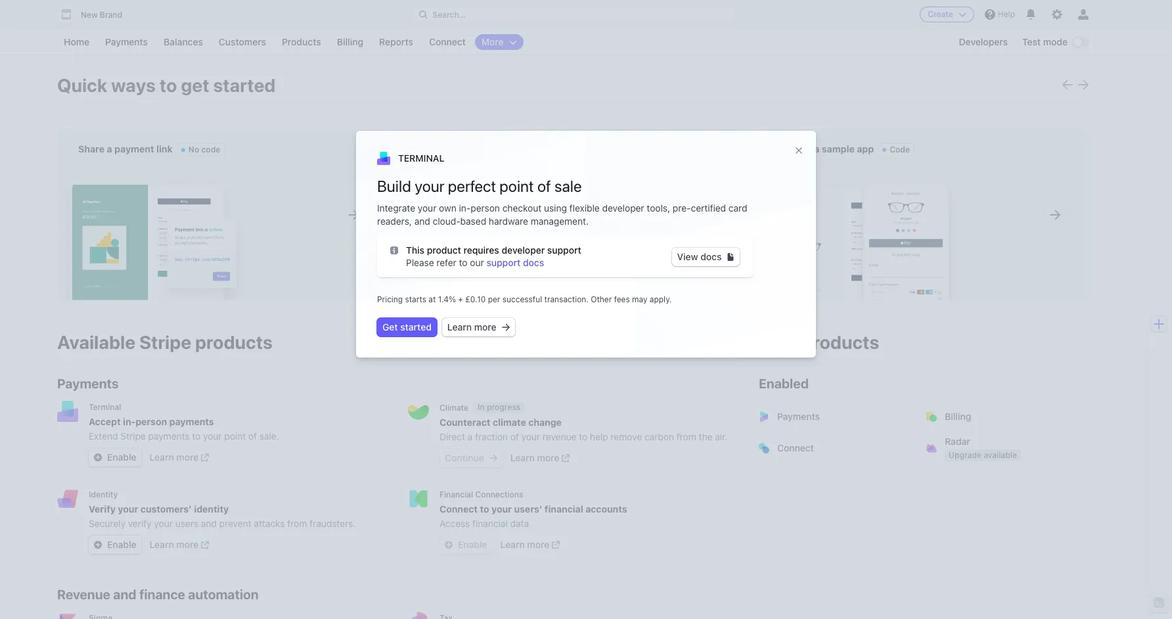 Task type: vqa. For each thing, say whether or not it's contained in the screenshot.
top key
no



Task type: describe. For each thing, give the bounding box(es) containing it.
quick
[[57, 74, 107, 96]]

code for send an invoice
[[529, 145, 548, 154]]

accept
[[89, 416, 121, 427]]

learn more link for terminal accept in-person payments extend stripe payments to your point of sale.
[[150, 451, 209, 464]]

data.
[[511, 518, 532, 529]]

+
[[458, 294, 463, 304]]

view docs link
[[672, 248, 740, 266]]

your
[[759, 331, 798, 353]]

link
[[156, 143, 173, 154]]

1 vertical spatial billing link
[[919, 401, 1089, 433]]

upgrade
[[949, 450, 982, 460]]

product
[[427, 245, 461, 256]]

to inside 'counteract climate change direct a fraction of your revenue to help remove carbon from the air.'
[[579, 431, 588, 442]]

customers
[[219, 36, 266, 47]]

home
[[64, 36, 89, 47]]

remove
[[611, 431, 642, 442]]

financial connections connect to your users' financial accounts access financial data.
[[440, 490, 627, 529]]

get
[[181, 74, 209, 96]]

securely
[[89, 518, 126, 529]]

identity
[[89, 490, 118, 500]]

learn more for identity verify your customers' identity securely verify your users and prevent attacks from fraudsters.
[[150, 539, 199, 550]]

of inside 'counteract climate change direct a fraction of your revenue to help remove carbon from the air.'
[[511, 431, 519, 442]]

payment
[[114, 143, 154, 154]]

fees
[[614, 294, 630, 304]]

test mode
[[1023, 36, 1068, 47]]

svg image for enable
[[94, 454, 102, 461]]

code for share a payment link
[[201, 145, 220, 154]]

radar upgrade available
[[945, 436, 1017, 460]]

no for share a payment link
[[189, 145, 199, 154]]

enable link for extend
[[89, 448, 142, 467]]

at
[[429, 294, 436, 304]]

per
[[488, 294, 500, 304]]

support docs link
[[487, 257, 544, 268]]

checkout
[[503, 202, 542, 214]]

2 horizontal spatial of
[[538, 177, 551, 195]]

financial
[[440, 490, 473, 500]]

no code for share a payment link
[[189, 145, 220, 154]]

stripe inside terminal accept in-person payments extend stripe payments to your point of sale.
[[120, 431, 146, 442]]

learn more for financial connections connect to your users' financial accounts access financial data.
[[501, 539, 550, 550]]

in
[[478, 402, 485, 412]]

in- inside terminal accept in-person payments extend stripe payments to your point of sale.
[[123, 416, 136, 427]]

no code for send an invoice
[[516, 145, 548, 154]]

0 vertical spatial stripe
[[139, 331, 191, 353]]

your products
[[759, 331, 880, 353]]

out
[[797, 143, 812, 154]]

svg image down 'securely'
[[94, 541, 102, 549]]

share a payment link
[[78, 143, 173, 154]]

docs inside the view docs link
[[701, 251, 722, 262]]

products link
[[275, 34, 328, 50]]

balances link
[[157, 34, 210, 50]]

accounts
[[586, 503, 627, 515]]

invoice
[[468, 143, 500, 154]]

fraction
[[475, 431, 508, 442]]

apply.
[[650, 294, 672, 304]]

learn more for terminal accept in-person payments extend stripe payments to your point of sale.
[[150, 452, 199, 463]]

cloud-
[[433, 216, 461, 227]]

revenue
[[543, 431, 577, 442]]

other
[[591, 294, 612, 304]]

requires
[[464, 245, 499, 256]]

0 vertical spatial billing link
[[330, 34, 370, 50]]

svg image for learn more
[[502, 323, 510, 331]]

enable inside enable button
[[458, 539, 487, 550]]

direct
[[440, 431, 465, 442]]

svg image left this
[[390, 247, 398, 254]]

1 vertical spatial payments
[[57, 376, 119, 391]]

get
[[383, 321, 398, 333]]

climate
[[440, 403, 469, 412]]

1 vertical spatial connect
[[778, 442, 814, 454]]

person inside terminal accept in-person payments extend stripe payments to your point of sale.
[[136, 416, 167, 427]]

identity verify your customers' identity securely verify your users and prevent attacks from fraudsters.
[[89, 490, 356, 529]]

learn more link for identity verify your customers' identity securely verify your users and prevent attacks from fraudsters.
[[150, 538, 209, 551]]

1 products from the left
[[195, 331, 273, 353]]

verify
[[89, 503, 116, 515]]

developers
[[959, 36, 1008, 47]]

try out a sample app
[[780, 143, 874, 154]]

readers,
[[377, 216, 412, 227]]

revenue
[[57, 587, 110, 602]]

customers link
[[212, 34, 273, 50]]

£0.10
[[466, 294, 486, 304]]

0 horizontal spatial started
[[213, 74, 276, 96]]

learn for financial connections connect to your users' financial accounts access financial data.
[[501, 539, 525, 550]]

available stripe products
[[57, 331, 273, 353]]

card
[[729, 202, 748, 214]]

enable for securely
[[107, 539, 136, 550]]

attacks
[[254, 518, 285, 529]]

reports link
[[373, 34, 420, 50]]

home link
[[57, 34, 96, 50]]

more button
[[475, 34, 524, 50]]

sale
[[555, 177, 582, 195]]

Search… search field
[[412, 6, 735, 23]]

pre-
[[673, 202, 691, 214]]

integrate your own in-person checkout using flexible developer tools, pre-certified card readers, and cloud-based hardware management.
[[377, 202, 748, 227]]

to inside 'this product requires developer support please refer to our support docs'
[[459, 257, 468, 268]]

learn more link down £0.10 at the top left
[[442, 318, 515, 337]]

app
[[857, 143, 874, 154]]

available
[[57, 331, 136, 353]]

try
[[780, 143, 795, 154]]

identity
[[194, 503, 229, 515]]

learn more for counteract climate change direct a fraction of your revenue to help remove carbon from the air.
[[511, 452, 560, 463]]

0 vertical spatial connect
[[429, 36, 466, 47]]

your down customers'
[[154, 518, 173, 529]]

0 vertical spatial payments
[[105, 36, 148, 47]]

1 horizontal spatial payments link
[[751, 401, 922, 433]]

and inside integrate your own in-person checkout using flexible developer tools, pre-certified card readers, and cloud-based hardware management.
[[415, 216, 430, 227]]

more down 'per'
[[474, 321, 497, 333]]

learn for counteract climate change direct a fraction of your revenue to help remove carbon from the air.
[[511, 452, 535, 463]]

terminal for terminal
[[398, 152, 445, 164]]

balances
[[164, 36, 203, 47]]

no for send an invoice
[[516, 145, 526, 154]]

flexible
[[570, 202, 600, 214]]

progress
[[487, 402, 521, 412]]

available
[[984, 450, 1017, 460]]

developer inside 'this product requires developer support please refer to our support docs'
[[502, 245, 545, 256]]

svg image inside the view docs link
[[727, 253, 735, 261]]

from inside identity verify your customers' identity securely verify your users and prevent attacks from fraudsters.
[[287, 518, 307, 529]]

integrate
[[377, 202, 415, 214]]

access
[[440, 518, 470, 529]]

own
[[439, 202, 457, 214]]



Task type: locate. For each thing, give the bounding box(es) containing it.
point inside terminal accept in-person payments extend stripe payments to your point of sale.
[[224, 431, 246, 442]]

0 vertical spatial billing
[[337, 36, 364, 47]]

support down management.
[[547, 245, 582, 256]]

1 horizontal spatial svg image
[[490, 454, 497, 462]]

0 horizontal spatial developer
[[502, 245, 545, 256]]

0 vertical spatial point
[[500, 177, 534, 195]]

learn down the data.
[[501, 539, 525, 550]]

learn down + on the left
[[448, 321, 472, 333]]

more down the users
[[176, 539, 199, 550]]

shift section content right image
[[1079, 79, 1089, 90]]

learn more link
[[442, 318, 515, 337], [150, 451, 209, 464], [511, 452, 570, 465], [150, 538, 209, 551], [501, 538, 560, 551]]

no right invoice
[[516, 145, 526, 154]]

2 enable link from the top
[[89, 536, 142, 554]]

a
[[107, 143, 112, 154], [815, 143, 820, 154], [468, 431, 473, 442]]

successful
[[503, 294, 542, 304]]

person right accept
[[136, 416, 167, 427]]

more for financial connections connect to your users' financial accounts access financial data.
[[527, 539, 550, 550]]

radar
[[945, 436, 971, 447]]

more
[[482, 36, 504, 47]]

and down 'identity' in the bottom of the page
[[201, 518, 217, 529]]

0 vertical spatial enable link
[[89, 448, 142, 467]]

0 horizontal spatial a
[[107, 143, 112, 154]]

verify
[[128, 518, 152, 529]]

certified
[[691, 202, 726, 214]]

1 vertical spatial started
[[400, 321, 432, 333]]

financial down connections
[[473, 518, 508, 529]]

finance
[[139, 587, 185, 602]]

and
[[415, 216, 430, 227], [201, 518, 217, 529], [113, 587, 136, 602]]

enable link for securely
[[89, 536, 142, 554]]

in- right accept
[[123, 416, 136, 427]]

1 horizontal spatial a
[[468, 431, 473, 442]]

support down requires
[[487, 257, 521, 268]]

a right out
[[815, 143, 820, 154]]

learn more link down terminal accept in-person payments extend stripe payments to your point of sale.
[[150, 451, 209, 464]]

1 code from the left
[[201, 145, 220, 154]]

send an invoice
[[429, 143, 500, 154]]

2 vertical spatial payments
[[778, 411, 820, 422]]

svg image down 'extend'
[[94, 454, 102, 461]]

developer
[[602, 202, 645, 214], [502, 245, 545, 256]]

connect down the search…
[[429, 36, 466, 47]]

code
[[201, 145, 220, 154], [529, 145, 548, 154]]

learn more link for counteract climate change direct a fraction of your revenue to help remove carbon from the air.
[[511, 452, 570, 465]]

learn down terminal accept in-person payments extend stripe payments to your point of sale.
[[150, 452, 174, 463]]

learn
[[448, 321, 472, 333], [150, 452, 174, 463], [511, 452, 535, 463], [150, 539, 174, 550], [501, 539, 525, 550]]

0 horizontal spatial code
[[201, 145, 220, 154]]

payments down brand
[[105, 36, 148, 47]]

more for counteract climate change direct a fraction of your revenue to help remove carbon from the air.
[[537, 452, 560, 463]]

docs
[[701, 251, 722, 262], [523, 257, 544, 268]]

enable link
[[89, 448, 142, 467], [89, 536, 142, 554]]

payments down enabled
[[778, 411, 820, 422]]

1 horizontal spatial products
[[802, 331, 880, 353]]

tools,
[[647, 202, 670, 214]]

svg image inside continue button
[[490, 454, 497, 462]]

continue button
[[440, 449, 503, 467]]

0 horizontal spatial svg image
[[94, 454, 102, 461]]

counteract climate change direct a fraction of your revenue to help remove carbon from the air.
[[440, 417, 728, 442]]

1 horizontal spatial financial
[[545, 503, 584, 515]]

change
[[529, 417, 562, 428]]

payments link down brand
[[99, 34, 155, 50]]

your inside financial connections connect to your users' financial accounts access financial data.
[[492, 503, 512, 515]]

0 vertical spatial developer
[[602, 202, 645, 214]]

billing left reports
[[337, 36, 364, 47]]

1 horizontal spatial in-
[[459, 202, 471, 214]]

1.4%
[[438, 294, 456, 304]]

and inside identity verify your customers' identity securely verify your users and prevent attacks from fraudsters.
[[201, 518, 217, 529]]

of left sale.
[[248, 431, 257, 442]]

more
[[474, 321, 497, 333], [176, 452, 199, 463], [537, 452, 560, 463], [176, 539, 199, 550], [527, 539, 550, 550]]

and left finance on the left of the page
[[113, 587, 136, 602]]

from inside 'counteract climate change direct a fraction of your revenue to help remove carbon from the air.'
[[677, 431, 697, 442]]

developer inside integrate your own in-person checkout using flexible developer tools, pre-certified card readers, and cloud-based hardware management.
[[602, 202, 645, 214]]

enable link down 'securely'
[[89, 536, 142, 554]]

0 vertical spatial and
[[415, 216, 430, 227]]

billing
[[337, 36, 364, 47], [945, 411, 972, 422]]

a down counteract in the left bottom of the page
[[468, 431, 473, 442]]

in-
[[459, 202, 471, 214], [123, 416, 136, 427]]

in- up based
[[459, 202, 471, 214]]

0 horizontal spatial financial
[[473, 518, 508, 529]]

a right share
[[107, 143, 112, 154]]

continue
[[445, 452, 484, 463]]

billing link
[[330, 34, 370, 50], [919, 401, 1089, 433]]

0 horizontal spatial payments link
[[99, 34, 155, 50]]

learn down verify
[[150, 539, 174, 550]]

learn more down the users
[[150, 539, 199, 550]]

learn more down £0.10 at the top left
[[448, 321, 497, 333]]

enable link down 'extend'
[[89, 448, 142, 467]]

this product requires developer support please refer to our support docs
[[406, 245, 582, 268]]

1 horizontal spatial from
[[677, 431, 697, 442]]

0 vertical spatial payments
[[169, 416, 214, 427]]

started inside button
[[400, 321, 432, 333]]

of down the climate
[[511, 431, 519, 442]]

payments link down enabled
[[751, 401, 922, 433]]

person up based
[[471, 202, 500, 214]]

0 horizontal spatial from
[[287, 518, 307, 529]]

no code right link
[[189, 145, 220, 154]]

more down terminal accept in-person payments extend stripe payments to your point of sale.
[[176, 452, 199, 463]]

1 vertical spatial person
[[136, 416, 167, 427]]

1 horizontal spatial started
[[400, 321, 432, 333]]

users
[[175, 518, 198, 529]]

your down connections
[[492, 503, 512, 515]]

0 vertical spatial support
[[547, 245, 582, 256]]

enable down 'extend'
[[107, 452, 136, 463]]

0 vertical spatial from
[[677, 431, 697, 442]]

terminal accept in-person payments extend stripe payments to your point of sale.
[[89, 402, 279, 442]]

financial right users'
[[545, 503, 584, 515]]

no code right invoice
[[516, 145, 548, 154]]

to inside financial connections connect to your users' financial accounts access financial data.
[[480, 503, 489, 515]]

more down revenue
[[537, 452, 560, 463]]

share
[[78, 143, 105, 154]]

developer left tools,
[[602, 202, 645, 214]]

learn down the climate
[[511, 452, 535, 463]]

0 vertical spatial payments link
[[99, 34, 155, 50]]

revenue and finance automation
[[57, 587, 259, 602]]

1 vertical spatial payments
[[148, 431, 190, 442]]

1 vertical spatial enable link
[[89, 536, 142, 554]]

1 horizontal spatial billing link
[[919, 401, 1089, 433]]

0 horizontal spatial billing link
[[330, 34, 370, 50]]

2 vertical spatial and
[[113, 587, 136, 602]]

connections
[[476, 490, 523, 500]]

to inside terminal accept in-person payments extend stripe payments to your point of sale.
[[192, 431, 201, 442]]

connect down financial
[[440, 503, 478, 515]]

0 vertical spatial connect link
[[423, 34, 473, 50]]

1 vertical spatial and
[[201, 518, 217, 529]]

new brand button
[[57, 5, 136, 24]]

1 horizontal spatial no code
[[516, 145, 548, 154]]

your inside integrate your own in-person checkout using flexible developer tools, pre-certified card readers, and cloud-based hardware management.
[[418, 202, 437, 214]]

1 horizontal spatial developer
[[602, 202, 645, 214]]

more down the data.
[[527, 539, 550, 550]]

send
[[429, 143, 452, 154]]

1 vertical spatial in-
[[123, 416, 136, 427]]

1 horizontal spatial point
[[500, 177, 534, 195]]

enable down 'securely'
[[107, 539, 136, 550]]

1 horizontal spatial code
[[529, 145, 548, 154]]

and left cloud-
[[415, 216, 430, 227]]

toolbar
[[1063, 79, 1089, 92]]

no right link
[[189, 145, 199, 154]]

1 horizontal spatial support
[[547, 245, 582, 256]]

code right invoice
[[529, 145, 548, 154]]

learn for terminal accept in-person payments extend stripe payments to your point of sale.
[[150, 452, 174, 463]]

svg image down "access"
[[445, 541, 453, 549]]

point left sale.
[[224, 431, 246, 442]]

0 vertical spatial started
[[213, 74, 276, 96]]

2 horizontal spatial a
[[815, 143, 820, 154]]

shift section content left image
[[1063, 79, 1073, 90]]

of
[[538, 177, 551, 195], [248, 431, 257, 442], [511, 431, 519, 442]]

started down customers link at the top of page
[[213, 74, 276, 96]]

starts
[[405, 294, 427, 304]]

your up "own"
[[415, 177, 445, 195]]

learn for identity verify your customers' identity securely verify your users and prevent attacks from fraudsters.
[[150, 539, 174, 550]]

automation
[[188, 587, 259, 602]]

point
[[500, 177, 534, 195], [224, 431, 246, 442]]

0 horizontal spatial docs
[[523, 257, 544, 268]]

terminal up build
[[398, 152, 445, 164]]

based
[[461, 216, 487, 227]]

0 vertical spatial in-
[[459, 202, 471, 214]]

1 vertical spatial payments link
[[751, 401, 922, 433]]

terminal inside terminal accept in-person payments extend stripe payments to your point of sale.
[[89, 402, 121, 412]]

your up verify
[[118, 503, 138, 515]]

new brand
[[81, 10, 122, 20]]

0 vertical spatial person
[[471, 202, 500, 214]]

billing link left reports link
[[330, 34, 370, 50]]

docs inside 'this product requires developer support please refer to our support docs'
[[523, 257, 544, 268]]

0 vertical spatial financial
[[545, 503, 584, 515]]

an
[[455, 143, 466, 154]]

connect inside financial connections connect to your users' financial accounts access financial data.
[[440, 503, 478, 515]]

please
[[406, 257, 434, 268]]

0 horizontal spatial and
[[113, 587, 136, 602]]

2 vertical spatial connect
[[440, 503, 478, 515]]

transaction.
[[545, 294, 589, 304]]

learn more link down revenue
[[511, 452, 570, 465]]

your
[[415, 177, 445, 195], [418, 202, 437, 214], [203, 431, 222, 442], [522, 431, 540, 442], [118, 503, 138, 515], [492, 503, 512, 515], [154, 518, 173, 529]]

1 horizontal spatial connect link
[[751, 433, 922, 464]]

learn more down the data.
[[501, 539, 550, 550]]

0 horizontal spatial products
[[195, 331, 273, 353]]

1 vertical spatial stripe
[[120, 431, 146, 442]]

developers link
[[953, 34, 1015, 50]]

2 no from the left
[[516, 145, 526, 154]]

person inside integrate your own in-person checkout using flexible developer tools, pre-certified card readers, and cloud-based hardware management.
[[471, 202, 500, 214]]

1 vertical spatial connect link
[[751, 433, 922, 464]]

0 horizontal spatial no code
[[189, 145, 220, 154]]

help
[[590, 431, 608, 442]]

climate
[[493, 417, 526, 428]]

2 horizontal spatial svg image
[[502, 323, 510, 331]]

users'
[[514, 503, 543, 515]]

1 horizontal spatial no
[[516, 145, 526, 154]]

from left the
[[677, 431, 697, 442]]

1 enable link from the top
[[89, 448, 142, 467]]

products
[[282, 36, 321, 47]]

1 horizontal spatial docs
[[701, 251, 722, 262]]

svg image down successful
[[502, 323, 510, 331]]

connect down enabled
[[778, 442, 814, 454]]

your inside terminal accept in-person payments extend stripe payments to your point of sale.
[[203, 431, 222, 442]]

docs up pricing starts at 1.4% + £0.10 per successful transaction. other fees may apply.
[[523, 257, 544, 268]]

air.
[[715, 431, 728, 442]]

create
[[928, 9, 954, 19]]

0 horizontal spatial no
[[189, 145, 199, 154]]

1 horizontal spatial and
[[201, 518, 217, 529]]

billing up radar
[[945, 411, 972, 422]]

1 vertical spatial billing
[[945, 411, 972, 422]]

0 horizontal spatial in-
[[123, 416, 136, 427]]

view
[[677, 251, 698, 262]]

learn more down terminal accept in-person payments extend stripe payments to your point of sale.
[[150, 452, 199, 463]]

point up checkout
[[500, 177, 534, 195]]

0 horizontal spatial person
[[136, 416, 167, 427]]

1 horizontal spatial terminal
[[398, 152, 445, 164]]

0 vertical spatial terminal
[[398, 152, 445, 164]]

of inside terminal accept in-person payments extend stripe payments to your point of sale.
[[248, 431, 257, 442]]

payments link
[[99, 34, 155, 50], [751, 401, 922, 433]]

2 products from the left
[[802, 331, 880, 353]]

1 horizontal spatial person
[[471, 202, 500, 214]]

2 no code from the left
[[516, 145, 548, 154]]

0 horizontal spatial of
[[248, 431, 257, 442]]

your down change
[[522, 431, 540, 442]]

in- inside integrate your own in-person checkout using flexible developer tools, pre-certified card readers, and cloud-based hardware management.
[[459, 202, 471, 214]]

test
[[1023, 36, 1041, 47]]

prevent
[[219, 518, 252, 529]]

1 vertical spatial financial
[[473, 518, 508, 529]]

more for terminal accept in-person payments extend stripe payments to your point of sale.
[[176, 452, 199, 463]]

enabled
[[759, 376, 809, 391]]

1 vertical spatial developer
[[502, 245, 545, 256]]

0 horizontal spatial connect link
[[423, 34, 473, 50]]

billing link up "available"
[[919, 401, 1089, 433]]

payments
[[169, 416, 214, 427], [148, 431, 190, 442]]

our
[[470, 257, 484, 268]]

2 code from the left
[[529, 145, 548, 154]]

may
[[632, 294, 648, 304]]

hardware
[[489, 216, 528, 227]]

1 vertical spatial from
[[287, 518, 307, 529]]

carbon
[[645, 431, 674, 442]]

1 no code from the left
[[189, 145, 220, 154]]

0 horizontal spatial point
[[224, 431, 246, 442]]

svg image down "fraction"
[[490, 454, 497, 462]]

developer up support docs link
[[502, 245, 545, 256]]

new
[[81, 10, 98, 20]]

svg image inside enable button
[[445, 541, 453, 549]]

in progress
[[478, 402, 521, 412]]

your left sale.
[[203, 431, 222, 442]]

pricing
[[377, 294, 403, 304]]

of left sale
[[538, 177, 551, 195]]

started right get
[[400, 321, 432, 333]]

code right link
[[201, 145, 220, 154]]

learn more link down the users
[[150, 538, 209, 551]]

0 horizontal spatial billing
[[337, 36, 364, 47]]

docs right the view
[[701, 251, 722, 262]]

to
[[160, 74, 177, 96], [459, 257, 468, 268], [192, 431, 201, 442], [579, 431, 588, 442], [480, 503, 489, 515]]

this
[[406, 245, 425, 256]]

terminal up accept
[[89, 402, 121, 412]]

1 vertical spatial support
[[487, 257, 521, 268]]

learn more link for financial connections connect to your users' financial accounts access financial data.
[[501, 538, 560, 551]]

learn more down revenue
[[511, 452, 560, 463]]

financial
[[545, 503, 584, 515], [473, 518, 508, 529]]

get started
[[383, 321, 432, 333]]

svg image for continue
[[490, 454, 497, 462]]

svg image
[[390, 247, 398, 254], [727, 253, 735, 261], [94, 541, 102, 549], [445, 541, 453, 549]]

1 vertical spatial terminal
[[89, 402, 121, 412]]

enable down "access"
[[458, 539, 487, 550]]

get started button
[[377, 318, 437, 337]]

your left "own"
[[418, 202, 437, 214]]

0 horizontal spatial terminal
[[89, 402, 121, 412]]

learn more link down the data.
[[501, 538, 560, 551]]

perfect
[[448, 177, 496, 195]]

1 horizontal spatial of
[[511, 431, 519, 442]]

the
[[699, 431, 713, 442]]

0 horizontal spatial support
[[487, 257, 521, 268]]

svg image right view docs
[[727, 253, 735, 261]]

more for identity verify your customers' identity securely verify your users and prevent attacks from fraudsters.
[[176, 539, 199, 550]]

svg image
[[502, 323, 510, 331], [94, 454, 102, 461], [490, 454, 497, 462]]

terminal for terminal accept in-person payments extend stripe payments to your point of sale.
[[89, 402, 121, 412]]

a inside 'counteract climate change direct a fraction of your revenue to help remove carbon from the air.'
[[468, 431, 473, 442]]

learn more
[[448, 321, 497, 333], [150, 452, 199, 463], [511, 452, 560, 463], [150, 539, 199, 550], [501, 539, 550, 550]]

1 no from the left
[[189, 145, 199, 154]]

1 horizontal spatial billing
[[945, 411, 972, 422]]

sale.
[[259, 431, 279, 442]]

your inside 'counteract climate change direct a fraction of your revenue to help remove carbon from the air.'
[[522, 431, 540, 442]]

from right attacks
[[287, 518, 307, 529]]

2 horizontal spatial and
[[415, 216, 430, 227]]

reports
[[379, 36, 413, 47]]

enable for extend
[[107, 452, 136, 463]]

1 vertical spatial point
[[224, 431, 246, 442]]

payments up accept
[[57, 376, 119, 391]]



